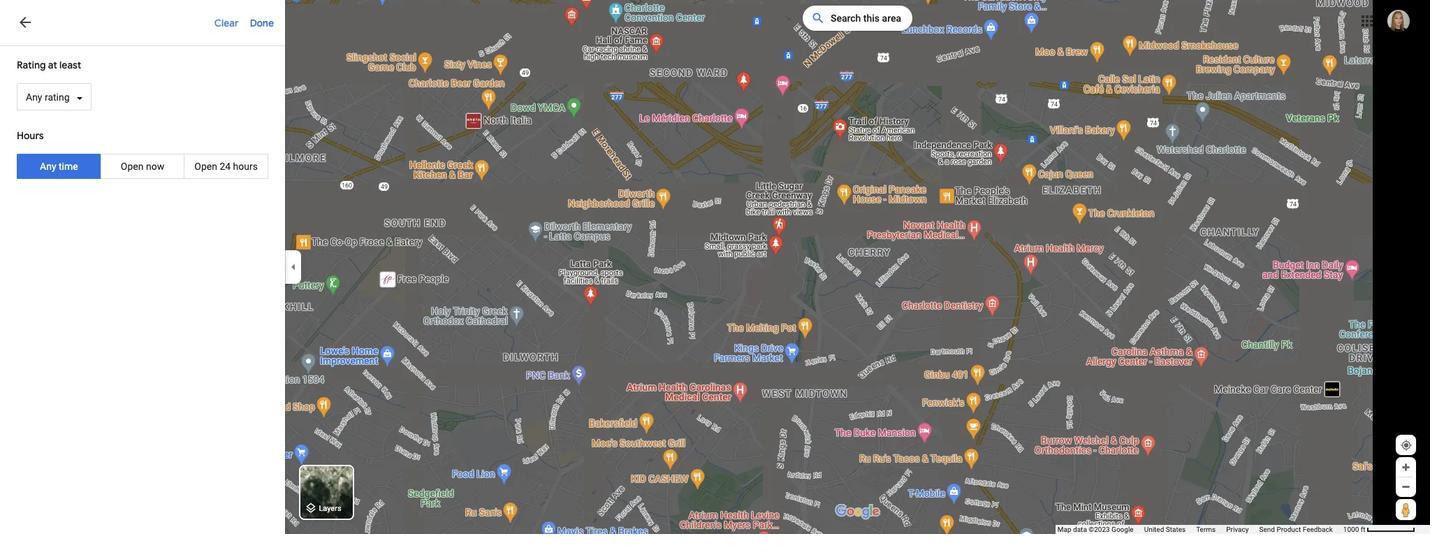 Task type: locate. For each thing, give the bounding box(es) containing it.
clear
[[214, 17, 239, 29]]

main content
[[0, 0, 285, 534]]

footer containing map data ©2023 google
[[1058, 525, 1344, 534]]

collapse side panel image
[[286, 259, 301, 275]]

now
[[146, 161, 164, 172]]

google account: katherine seehafer  
(katherine.seehafer@adept.ai) image
[[1388, 10, 1411, 32]]

option group inside hours group
[[17, 154, 268, 179]]

google
[[1112, 526, 1134, 533]]

open
[[121, 161, 144, 172], [195, 161, 217, 172]]

footer inside google maps element
[[1058, 525, 1344, 534]]

any left rating
[[26, 92, 42, 103]]

1 vertical spatial any
[[40, 161, 56, 172]]

open left 24
[[195, 161, 217, 172]]

2 open from the left
[[195, 161, 217, 172]]

states
[[1166, 526, 1186, 533]]

any
[[26, 92, 42, 103], [40, 161, 56, 172]]

0 horizontal spatial open
[[121, 161, 144, 172]]

footer
[[1058, 525, 1344, 534]]

rating
[[45, 92, 70, 103]]

this
[[864, 13, 880, 24]]

show street view coverage image
[[1397, 499, 1417, 520]]

united states button
[[1145, 525, 1186, 534]]

time
[[59, 161, 78, 172]]

terms button
[[1197, 525, 1216, 534]]

0 vertical spatial any
[[26, 92, 42, 103]]

show your location image
[[1401, 439, 1413, 452]]

terms
[[1197, 526, 1216, 533]]

1000 ft
[[1344, 526, 1366, 533]]

rating at least
[[17, 59, 81, 71]]

send
[[1260, 526, 1276, 533]]

layers
[[319, 504, 342, 513]]

united
[[1145, 526, 1165, 533]]

area
[[883, 13, 902, 24]]

search
[[831, 13, 861, 24]]

any rating
[[26, 92, 70, 103]]

1 horizontal spatial open
[[195, 161, 217, 172]]

any left time
[[40, 161, 56, 172]]

any inside popup button
[[26, 92, 42, 103]]

open left now
[[121, 161, 144, 172]]

option group containing any time
[[17, 154, 268, 179]]

open 24 hours
[[195, 161, 258, 172]]

rating
[[17, 59, 46, 71]]

any inside option group
[[40, 161, 56, 172]]

open for open 24 hours
[[195, 161, 217, 172]]

option group
[[17, 154, 268, 179]]

zoom in image
[[1401, 462, 1412, 473]]

1 open from the left
[[121, 161, 144, 172]]

main content containing clear
[[0, 0, 285, 534]]



Task type: describe. For each thing, give the bounding box(es) containing it.
rating group
[[0, 49, 285, 120]]

privacy button
[[1227, 525, 1249, 534]]

1000 ft button
[[1344, 526, 1416, 533]]

hours
[[17, 130, 44, 142]]

ft
[[1361, 526, 1366, 533]]

any for any time
[[40, 161, 56, 172]]

google maps element
[[0, 0, 1431, 534]]

send product feedback button
[[1260, 525, 1334, 534]]

back image
[[17, 14, 34, 31]]

at
[[48, 59, 57, 71]]

send product feedback
[[1260, 526, 1334, 533]]

24
[[220, 161, 231, 172]]

any time
[[40, 161, 78, 172]]

map
[[1058, 526, 1072, 533]]

done button
[[250, 0, 285, 45]]

zoom out image
[[1401, 482, 1412, 492]]

product
[[1277, 526, 1302, 533]]

privacy
[[1227, 526, 1249, 533]]

hours
[[233, 161, 258, 172]]

united states
[[1145, 526, 1186, 533]]

1000
[[1344, 526, 1360, 533]]

done
[[250, 17, 274, 29]]

©2023
[[1089, 526, 1110, 533]]

any for any rating
[[26, 92, 42, 103]]

map data ©2023 google
[[1058, 526, 1134, 533]]

search this area
[[831, 13, 902, 24]]

data
[[1074, 526, 1088, 533]]

search this area button
[[803, 6, 913, 31]]

feedback
[[1303, 526, 1334, 533]]

least
[[59, 59, 81, 71]]

hours group
[[0, 120, 285, 188]]

open for open now
[[121, 161, 144, 172]]

clear button
[[214, 0, 250, 45]]

any rating button
[[17, 83, 92, 111]]

open now
[[121, 161, 164, 172]]



Task type: vqa. For each thing, say whether or not it's contained in the screenshot.
United States button
yes



